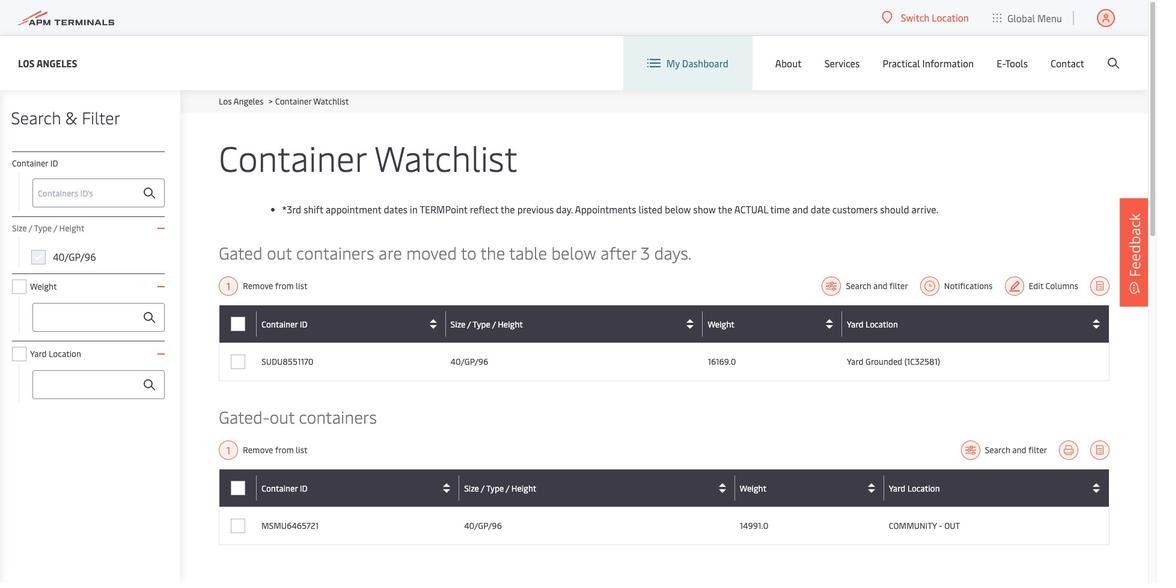 Task type: vqa. For each thing, say whether or not it's contained in the screenshot.
Container Event History
no



Task type: locate. For each thing, give the bounding box(es) containing it.
1 horizontal spatial weight
[[708, 318, 735, 330]]

1 vertical spatial from
[[275, 445, 294, 456]]

0 vertical spatial yard location
[[847, 318, 899, 330]]

1 vertical spatial size
[[451, 318, 466, 330]]

1 vertical spatial container id
[[262, 318, 308, 330]]

1 vertical spatial los angeles link
[[219, 96, 264, 107]]

2 1 from the top
[[227, 444, 230, 457]]

days.
[[655, 241, 692, 264]]

0 vertical spatial search and filter
[[847, 280, 909, 292]]

1 vertical spatial 40/gp/96
[[451, 356, 489, 368]]

practical information button
[[883, 36, 975, 90]]

0 vertical spatial filter
[[890, 280, 909, 292]]

global menu button
[[982, 0, 1075, 36]]

los
[[18, 56, 35, 69], [219, 96, 232, 107]]

and for gated out containers are moved to the table below after 3 days.
[[874, 280, 888, 292]]

remove from list for gated
[[243, 280, 308, 292]]

yard location
[[847, 318, 899, 330], [30, 348, 81, 360], [889, 483, 941, 494]]

yard location button up out at the right of the page
[[889, 479, 1107, 498]]

0 vertical spatial and
[[793, 203, 809, 216]]

size / type / height for filter
[[451, 318, 523, 330]]

1 vertical spatial yard location button
[[889, 479, 1107, 498]]

containers
[[296, 241, 375, 264], [299, 405, 377, 428]]

1 horizontal spatial search and filter
[[986, 445, 1048, 456]]

contact button
[[1051, 36, 1085, 90]]

1 container id button from the top
[[262, 315, 443, 334]]

size / type / height for appointment
[[464, 483, 537, 494]]

1 horizontal spatial and
[[874, 280, 888, 292]]

1 vertical spatial height
[[498, 318, 523, 330]]

2 vertical spatial 40/gp/96
[[464, 520, 502, 532]]

1 vertical spatial remove from list
[[243, 445, 308, 456]]

2 container id button from the top
[[262, 479, 457, 498]]

1 vertical spatial container id button
[[262, 479, 457, 498]]

id up sudu8551170
[[300, 318, 308, 330]]

0 horizontal spatial angeles
[[37, 56, 77, 69]]

type
[[34, 223, 52, 234], [473, 318, 491, 330], [486, 483, 504, 494]]

container id up sudu8551170
[[262, 318, 308, 330]]

1 horizontal spatial los angeles link
[[219, 96, 264, 107]]

0 vertical spatial containers
[[296, 241, 375, 264]]

and
[[793, 203, 809, 216], [874, 280, 888, 292], [1013, 445, 1027, 456]]

moved
[[407, 241, 457, 264]]

-
[[940, 520, 943, 532]]

1 vertical spatial list
[[296, 445, 308, 456]]

angeles
[[37, 56, 77, 69], [234, 96, 264, 107]]

None text field
[[32, 371, 165, 399]]

2 vertical spatial height
[[512, 483, 537, 494]]

below left show
[[665, 203, 691, 216]]

shift
[[304, 203, 324, 216]]

watchlist
[[314, 96, 349, 107], [375, 134, 518, 181]]

1 vertical spatial size / type / height button
[[464, 479, 732, 498]]

0 vertical spatial out
[[267, 241, 292, 264]]

yard location for gated out containers are moved to the table below after 3 days.
[[847, 318, 899, 330]]

2 vertical spatial container id
[[262, 483, 308, 494]]

container up msmu6465721
[[262, 483, 298, 494]]

1 vertical spatial weight button
[[740, 479, 882, 498]]

id down "search & filter" on the top
[[50, 158, 58, 169]]

dashboard
[[683, 57, 729, 70]]

angeles inside the los angeles link
[[37, 56, 77, 69]]

weight button
[[708, 315, 840, 334], [740, 479, 882, 498]]

container id
[[12, 158, 58, 169], [262, 318, 308, 330], [262, 483, 308, 494]]

1 down "gated-"
[[227, 444, 230, 457]]

gated-out containers
[[219, 405, 377, 428]]

size / type / height button for gated-out containers
[[464, 479, 732, 498]]

weight
[[30, 281, 57, 292], [708, 318, 735, 330], [740, 483, 767, 494]]

1 horizontal spatial search and filter button
[[962, 441, 1048, 460]]

out down sudu8551170
[[270, 405, 295, 428]]

list for gated
[[296, 280, 308, 292]]

size / type / height button for gated out containers are moved to the table below after 3 days.
[[451, 315, 700, 334]]

0 horizontal spatial watchlist
[[314, 96, 349, 107]]

remove down gated
[[243, 280, 273, 292]]

1 vertical spatial id
[[300, 318, 308, 330]]

2 vertical spatial and
[[1013, 445, 1027, 456]]

1 vertical spatial remove
[[243, 445, 273, 456]]

2 horizontal spatial search
[[986, 445, 1011, 456]]

0 vertical spatial yard location button
[[847, 315, 1107, 334]]

remove from list for gated-
[[243, 445, 308, 456]]

1 horizontal spatial filter
[[1029, 445, 1048, 456]]

1 vertical spatial out
[[270, 405, 295, 428]]

gated-
[[219, 405, 270, 428]]

1 vertical spatial search and filter button
[[962, 441, 1048, 460]]

1 horizontal spatial watchlist
[[375, 134, 518, 181]]

out
[[267, 241, 292, 264], [270, 405, 295, 428]]

0 vertical spatial list
[[296, 280, 308, 292]]

2 horizontal spatial and
[[1013, 445, 1027, 456]]

(1c32581)
[[905, 356, 941, 368]]

0 vertical spatial search and filter button
[[823, 277, 909, 296]]

0 vertical spatial container id button
[[262, 315, 443, 334]]

my dashboard
[[667, 57, 729, 70]]

weight up 14991.0
[[740, 483, 767, 494]]

remove down "gated-"
[[243, 445, 273, 456]]

0 vertical spatial weight button
[[708, 315, 840, 334]]

2 horizontal spatial weight
[[740, 483, 767, 494]]

1 1 from the top
[[227, 280, 230, 293]]

1 vertical spatial search
[[847, 280, 872, 292]]

size / type / height
[[12, 223, 84, 234], [451, 318, 523, 330], [464, 483, 537, 494]]

size for filter
[[451, 318, 466, 330]]

1 from from the top
[[275, 280, 294, 292]]

edit
[[1029, 280, 1044, 292]]

0 vertical spatial 1
[[227, 280, 230, 293]]

notifications button
[[921, 277, 993, 296]]

remove from list down gated
[[243, 280, 308, 292]]

los angeles link up "search & filter" on the top
[[18, 56, 77, 71]]

2 vertical spatial yard location
[[889, 483, 941, 494]]

1 vertical spatial angeles
[[234, 96, 264, 107]]

id up msmu6465721
[[300, 483, 308, 494]]

2 from from the top
[[275, 445, 294, 456]]

yard
[[847, 318, 864, 330], [30, 348, 47, 360], [847, 356, 864, 368], [889, 483, 906, 494]]

search and filter button
[[823, 277, 909, 296], [962, 441, 1048, 460]]

remove from list down gated-out containers
[[243, 445, 308, 456]]

2 vertical spatial id
[[300, 483, 308, 494]]

feedback
[[1125, 213, 1145, 277]]

e-tools
[[997, 57, 1029, 70]]

search and filter for gated out containers are moved to the table below after 3 days.
[[847, 280, 909, 292]]

1 horizontal spatial angeles
[[234, 96, 264, 107]]

0 vertical spatial los
[[18, 56, 35, 69]]

2 vertical spatial size / type / height
[[464, 483, 537, 494]]

container id for *3rd shift appointment dates in termpoint reflect the previous day. appointments listed below show the actual time and date customers should arrive.
[[262, 483, 308, 494]]

filter
[[890, 280, 909, 292], [1029, 445, 1048, 456]]

about button
[[776, 36, 802, 90]]

0 horizontal spatial los angeles link
[[18, 56, 77, 71]]

weight down 40/gp/96 checkbox
[[30, 281, 57, 292]]

0 vertical spatial watchlist
[[314, 96, 349, 107]]

0 horizontal spatial search and filter
[[847, 280, 909, 292]]

should
[[881, 203, 910, 216]]

14991.0
[[740, 520, 769, 532]]

1 remove from list from the top
[[243, 280, 308, 292]]

0 vertical spatial below
[[665, 203, 691, 216]]

1 vertical spatial filter
[[1029, 445, 1048, 456]]

los for los angeles
[[18, 56, 35, 69]]

1 remove from the top
[[243, 280, 273, 292]]

contact
[[1051, 57, 1085, 70]]

gated out containers are moved to the table below after 3 days.
[[219, 241, 692, 264]]

1 vertical spatial and
[[874, 280, 888, 292]]

1 down gated
[[227, 280, 230, 293]]

containers for gated
[[296, 241, 375, 264]]

2 vertical spatial size
[[464, 483, 479, 494]]

height
[[59, 223, 84, 234], [498, 318, 523, 330], [512, 483, 537, 494]]

below
[[665, 203, 691, 216], [552, 241, 597, 264]]

out right gated
[[267, 241, 292, 264]]

40/gp/96
[[53, 250, 96, 263], [451, 356, 489, 368], [464, 520, 502, 532]]

appointments
[[575, 203, 637, 216]]

and for gated-out containers
[[1013, 445, 1027, 456]]

weight button for gated out containers are moved to the table below after 3 days.
[[708, 315, 840, 334]]

0 vertical spatial remove
[[243, 280, 273, 292]]

1 vertical spatial search and filter
[[986, 445, 1048, 456]]

2 remove from the top
[[243, 445, 273, 456]]

location
[[932, 11, 970, 24], [866, 318, 899, 330], [49, 348, 81, 360], [908, 483, 941, 494]]

1
[[227, 280, 230, 293], [227, 444, 230, 457]]

after
[[601, 241, 637, 264]]

weight up '16169.0'
[[708, 318, 735, 330]]

0 vertical spatial height
[[59, 223, 84, 234]]

remove from list
[[243, 280, 308, 292], [243, 445, 308, 456]]

the
[[501, 203, 515, 216], [718, 203, 733, 216], [481, 241, 505, 264]]

list
[[296, 280, 308, 292], [296, 445, 308, 456]]

los angeles link left >
[[219, 96, 264, 107]]

angeles up "search & filter" on the top
[[37, 56, 77, 69]]

2 vertical spatial search
[[986, 445, 1011, 456]]

container id up msmu6465721
[[262, 483, 308, 494]]

los angeles > container watchlist
[[219, 96, 349, 107]]

None checkbox
[[231, 317, 245, 331], [12, 347, 26, 362], [231, 317, 245, 331], [12, 347, 26, 362]]

3
[[641, 241, 650, 264]]

search and filter
[[847, 280, 909, 292], [986, 445, 1048, 456]]

0 horizontal spatial filter
[[890, 280, 909, 292]]

filter for gated out containers are moved to the table below after 3 days.
[[890, 280, 909, 292]]

yard location button for gated-out containers
[[889, 479, 1107, 498]]

1 vertical spatial below
[[552, 241, 597, 264]]

2 vertical spatial weight
[[740, 483, 767, 494]]

out for gated
[[267, 241, 292, 264]]

yard location button down notifications
[[847, 315, 1107, 334]]

/
[[29, 223, 32, 234], [54, 223, 57, 234], [468, 318, 471, 330], [493, 318, 496, 330], [481, 483, 485, 494], [506, 483, 510, 494]]

yard location button
[[847, 315, 1107, 334], [889, 479, 1107, 498]]

container right >
[[275, 96, 312, 107]]

id
[[50, 158, 58, 169], [300, 318, 308, 330], [300, 483, 308, 494]]

None text field
[[32, 303, 165, 332]]

yard location button for gated out containers are moved to the table below after 3 days.
[[847, 315, 1107, 334]]

global
[[1008, 11, 1036, 24]]

size / type / height button
[[451, 315, 700, 334], [464, 479, 732, 498]]

0 horizontal spatial los
[[18, 56, 35, 69]]

0 vertical spatial weight
[[30, 281, 57, 292]]

1 list from the top
[[296, 280, 308, 292]]

None checkbox
[[12, 280, 26, 294], [231, 355, 245, 369], [231, 481, 245, 496], [231, 519, 245, 534], [12, 280, 26, 294], [231, 355, 245, 369], [231, 481, 245, 496], [231, 519, 245, 534]]

switch
[[902, 11, 930, 24]]

1 vertical spatial 1
[[227, 444, 230, 457]]

practical
[[883, 57, 921, 70]]

0 vertical spatial angeles
[[37, 56, 77, 69]]

appointment
[[326, 203, 382, 216]]

angeles left >
[[234, 96, 264, 107]]

2 remove from list from the top
[[243, 445, 308, 456]]

2 list from the top
[[296, 445, 308, 456]]

below down day. at the left top
[[552, 241, 597, 264]]

1 horizontal spatial los
[[219, 96, 232, 107]]

container down "search & filter" on the top
[[12, 158, 48, 169]]

1 vertical spatial containers
[[299, 405, 377, 428]]

1 vertical spatial los
[[219, 96, 232, 107]]

1 vertical spatial weight
[[708, 318, 735, 330]]

0 vertical spatial from
[[275, 280, 294, 292]]

1 horizontal spatial search
[[847, 280, 872, 292]]

0 vertical spatial remove from list
[[243, 280, 308, 292]]

size
[[12, 223, 27, 234], [451, 318, 466, 330], [464, 483, 479, 494]]

customers
[[833, 203, 878, 216]]

1 vertical spatial type
[[473, 318, 491, 330]]

1 vertical spatial yard location
[[30, 348, 81, 360]]

search and filter for gated-out containers
[[986, 445, 1048, 456]]

0 vertical spatial size / type / height button
[[451, 315, 700, 334]]

container id down "search & filter" on the top
[[12, 158, 58, 169]]

container
[[275, 96, 312, 107], [219, 134, 366, 181], [12, 158, 48, 169], [262, 318, 298, 330], [262, 483, 298, 494]]

>
[[269, 96, 273, 107]]

from
[[275, 280, 294, 292], [275, 445, 294, 456]]

community
[[889, 520, 938, 532]]

1 vertical spatial size / type / height
[[451, 318, 523, 330]]

40/GP/96 checkbox
[[31, 250, 46, 265]]

size for appointment
[[464, 483, 479, 494]]

id for *3rd
[[300, 483, 308, 494]]

container id for search & filter
[[262, 318, 308, 330]]

0 horizontal spatial search and filter button
[[823, 277, 909, 296]]

search
[[11, 106, 61, 129], [847, 280, 872, 292], [986, 445, 1011, 456]]

2 vertical spatial type
[[486, 483, 504, 494]]

container watchlist
[[219, 134, 518, 181]]

0 vertical spatial search
[[11, 106, 61, 129]]

e-tools button
[[997, 36, 1029, 90]]



Task type: describe. For each thing, give the bounding box(es) containing it.
tools
[[1006, 57, 1029, 70]]

height for appointment
[[512, 483, 537, 494]]

services
[[825, 57, 860, 70]]

from for gated-
[[275, 445, 294, 456]]

my dashboard button
[[648, 36, 729, 90]]

0 vertical spatial container id
[[12, 158, 58, 169]]

to
[[461, 241, 477, 264]]

search for search & filter
[[847, 280, 872, 292]]

services button
[[825, 36, 860, 90]]

yard grounded (1c32581)
[[847, 356, 941, 368]]

in
[[410, 203, 418, 216]]

1 vertical spatial watchlist
[[375, 134, 518, 181]]

feedback button
[[1121, 198, 1151, 307]]

time
[[771, 203, 791, 216]]

container id button for gated-
[[262, 479, 457, 498]]

weight for *3rd shift appointment dates in termpoint reflect the previous day. appointments listed below show the actual time and date customers should arrive.
[[740, 483, 767, 494]]

previous
[[518, 203, 554, 216]]

actual
[[735, 203, 769, 216]]

0 horizontal spatial below
[[552, 241, 597, 264]]

remove for gated-
[[243, 445, 273, 456]]

filter
[[82, 106, 120, 129]]

yard location for gated-out containers
[[889, 483, 941, 494]]

containers for gated-
[[299, 405, 377, 428]]

filter for gated-out containers
[[1029, 445, 1048, 456]]

list for gated-
[[296, 445, 308, 456]]

about
[[776, 57, 802, 70]]

0 vertical spatial 40/gp/96
[[53, 250, 96, 263]]

my
[[667, 57, 680, 70]]

los angeles
[[18, 56, 77, 69]]

e-
[[997, 57, 1006, 70]]

0 horizontal spatial search
[[11, 106, 61, 129]]

switch location button
[[882, 11, 970, 24]]

container up sudu8551170
[[262, 318, 298, 330]]

out for gated-
[[270, 405, 295, 428]]

msmu6465721
[[262, 520, 319, 532]]

practical information
[[883, 57, 975, 70]]

16169.0
[[708, 356, 737, 368]]

0 horizontal spatial and
[[793, 203, 809, 216]]

search and filter button for gated-out containers
[[962, 441, 1048, 460]]

1 horizontal spatial below
[[665, 203, 691, 216]]

0 vertical spatial id
[[50, 158, 58, 169]]

height for filter
[[498, 318, 523, 330]]

reflect
[[470, 203, 499, 216]]

grounded
[[866, 356, 903, 368]]

menu
[[1038, 11, 1063, 24]]

edit columns button
[[1005, 277, 1079, 296]]

id for search
[[300, 318, 308, 330]]

switch location
[[902, 11, 970, 24]]

type for appointment
[[486, 483, 504, 494]]

notifications
[[945, 280, 993, 292]]

angeles for los angeles
[[37, 56, 77, 69]]

show
[[694, 203, 716, 216]]

0 vertical spatial size / type / height
[[12, 223, 84, 234]]

global menu
[[1008, 11, 1063, 24]]

weight button for gated-out containers
[[740, 479, 882, 498]]

weight for search & filter
[[708, 318, 735, 330]]

information
[[923, 57, 975, 70]]

type for filter
[[473, 318, 491, 330]]

day.
[[557, 203, 573, 216]]

0 vertical spatial type
[[34, 223, 52, 234]]

angeles for los angeles > container watchlist
[[234, 96, 264, 107]]

search & filter
[[11, 106, 120, 129]]

los for los angeles > container watchlist
[[219, 96, 232, 107]]

container id button for gated
[[262, 315, 443, 334]]

community - out
[[889, 520, 961, 532]]

termpoint
[[420, 203, 468, 216]]

40/gp/96 for gated-out containers
[[464, 520, 502, 532]]

arrive.
[[912, 203, 939, 216]]

0 vertical spatial los angeles link
[[18, 56, 77, 71]]

the right to
[[481, 241, 505, 264]]

*3rd shift appointment dates in termpoint reflect the previous day. appointments listed below show the actual time and date customers should arrive.
[[282, 203, 939, 216]]

remove for gated
[[243, 280, 273, 292]]

0 horizontal spatial weight
[[30, 281, 57, 292]]

container up *3rd
[[219, 134, 366, 181]]

0 vertical spatial size
[[12, 223, 27, 234]]

out
[[945, 520, 961, 532]]

1 for gated
[[227, 280, 230, 293]]

*3rd
[[282, 203, 302, 216]]

table
[[509, 241, 547, 264]]

&
[[65, 106, 77, 129]]

the right show
[[718, 203, 733, 216]]

gated
[[219, 241, 263, 264]]

1 for gated-
[[227, 444, 230, 457]]

the right reflect
[[501, 203, 515, 216]]

Containers ID's text field
[[32, 179, 165, 208]]

search and filter button for gated out containers are moved to the table below after 3 days.
[[823, 277, 909, 296]]

are
[[379, 241, 402, 264]]

columns
[[1046, 280, 1079, 292]]

sudu8551170
[[262, 356, 314, 368]]

dates
[[384, 203, 408, 216]]

search for *3rd shift appointment dates in termpoint reflect the previous day. appointments listed below show the actual time and date customers should arrive.
[[986, 445, 1011, 456]]

edit columns
[[1029, 280, 1079, 292]]

from for gated
[[275, 280, 294, 292]]

40/gp/96 for gated out containers are moved to the table below after 3 days.
[[451, 356, 489, 368]]

date
[[811, 203, 831, 216]]

listed
[[639, 203, 663, 216]]



